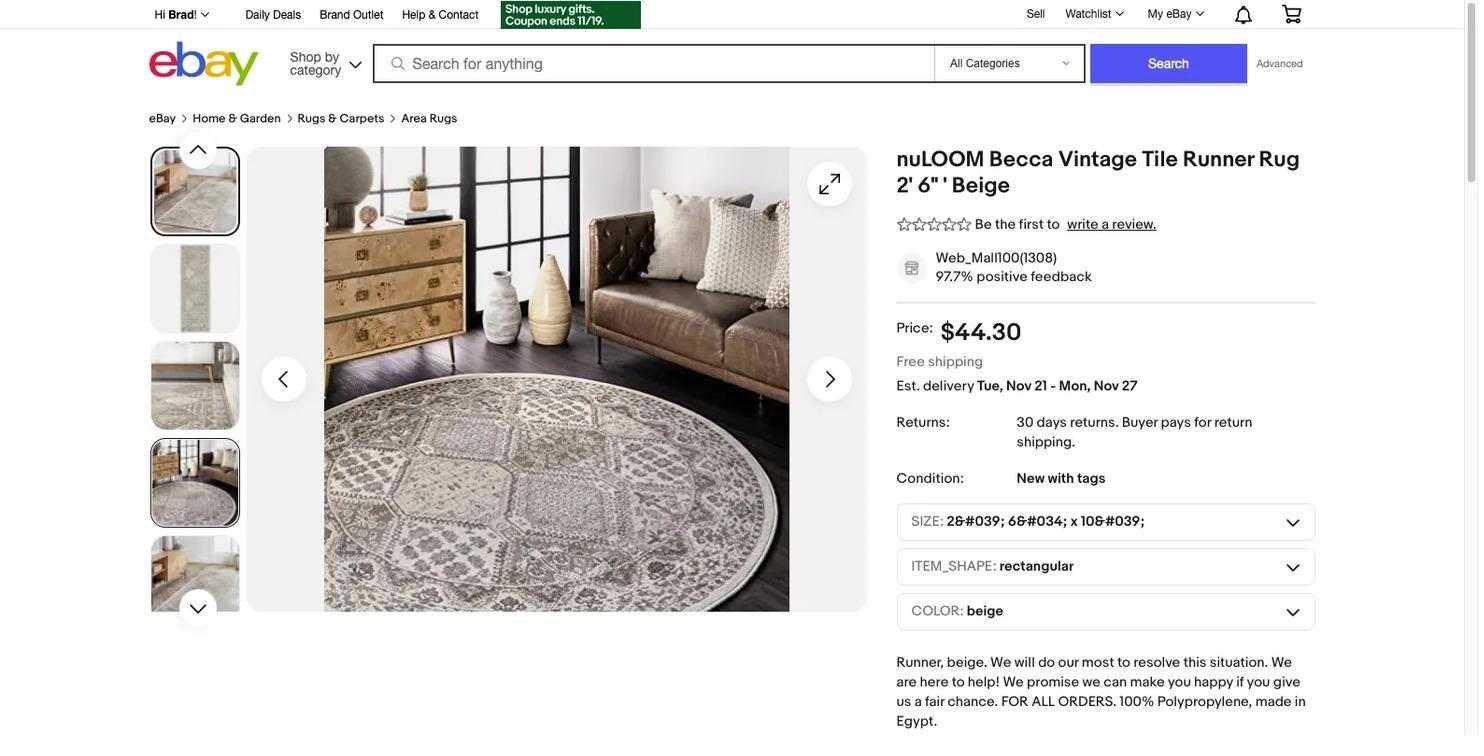 Task type: locate. For each thing, give the bounding box(es) containing it.
delivery
[[923, 377, 974, 395]]

0 vertical spatial .
[[1116, 414, 1119, 432]]

0 horizontal spatial .
[[1072, 433, 1076, 451]]

happy
[[1195, 674, 1234, 691]]

0 horizontal spatial ebay
[[149, 111, 176, 126]]

& right the help
[[429, 8, 436, 21]]

&
[[429, 8, 436, 21], [228, 111, 237, 126], [328, 111, 337, 126]]

by
[[325, 49, 339, 64]]

egypt.
[[897, 713, 938, 731]]

shop by category
[[290, 49, 341, 77]]

ebay inside '$44.30' main content
[[149, 111, 176, 126]]

-
[[1051, 377, 1056, 395]]

shipping
[[928, 353, 983, 371], [1017, 433, 1072, 451]]

1 vertical spatial shipping
[[1017, 433, 1072, 451]]

rugs & carpets
[[298, 111, 385, 126]]

to down beige.
[[952, 674, 965, 691]]

0 vertical spatial shipping
[[928, 353, 983, 371]]

web_mall10 97.7% positive feedback image
[[898, 254, 926, 282]]

home
[[193, 111, 226, 126]]

1 horizontal spatial rugs
[[430, 111, 458, 126]]

for
[[1195, 414, 1212, 432]]

1 horizontal spatial a
[[1102, 216, 1109, 234]]

.
[[1116, 414, 1119, 432], [1072, 433, 1076, 451]]

& inside help & contact link
[[429, 8, 436, 21]]

30
[[1017, 414, 1034, 432]]

write a review. link
[[1068, 216, 1157, 234]]

0 horizontal spatial shipping
[[928, 353, 983, 371]]

0 horizontal spatial a
[[915, 693, 922, 711]]

account navigation
[[144, 0, 1316, 34]]

brand outlet link
[[320, 6, 384, 26]]

we
[[991, 654, 1012, 672], [1272, 654, 1293, 672], [1003, 674, 1024, 691]]

None submit
[[1091, 44, 1248, 83]]

to up can
[[1118, 654, 1131, 672]]

can
[[1104, 674, 1127, 691]]

home & garden
[[193, 111, 281, 126]]

a right write at the right
[[1102, 216, 1109, 234]]

none submit inside shop by category banner
[[1091, 44, 1248, 83]]

shipping down days
[[1017, 433, 1072, 451]]

beige
[[967, 603, 1004, 621]]

all
[[1032, 693, 1055, 711]]

. down 30 days returns .
[[1072, 433, 1076, 451]]

0 horizontal spatial to
[[952, 674, 965, 691]]

area rugs
[[401, 111, 458, 126]]

1 nov from the left
[[1007, 377, 1032, 395]]

1 vertical spatial to
[[1118, 654, 1131, 672]]

shop
[[290, 49, 321, 64]]

garden
[[240, 111, 281, 126]]

your shopping cart image
[[1281, 5, 1302, 23]]

rugs down category
[[298, 111, 326, 126]]

vintage
[[1059, 147, 1138, 173]]

rugs right area
[[430, 111, 458, 126]]

to
[[1047, 216, 1060, 234], [1118, 654, 1131, 672], [952, 674, 965, 691]]

a
[[1102, 216, 1109, 234], [915, 693, 922, 711]]

you down this
[[1168, 674, 1191, 691]]

0 vertical spatial a
[[1102, 216, 1109, 234]]

est.
[[897, 377, 920, 395]]

ebay left home
[[149, 111, 176, 126]]

1 horizontal spatial nov
[[1094, 377, 1119, 395]]

0 horizontal spatial nov
[[1007, 377, 1032, 395]]

ebay right my
[[1167, 7, 1192, 21]]

1 horizontal spatial to
[[1047, 216, 1060, 234]]

6"
[[918, 173, 939, 199]]

1 vertical spatial a
[[915, 693, 922, 711]]

ebay
[[1167, 7, 1192, 21], [149, 111, 176, 126]]

be the first to write the review. image
[[897, 214, 972, 234]]

polypropylene,
[[1158, 693, 1253, 711]]

our
[[1059, 654, 1079, 672]]

shipping up "delivery"
[[928, 353, 983, 371]]

'
[[944, 173, 947, 199]]

outlet
[[353, 8, 384, 21]]

return
[[1215, 414, 1253, 432]]

area
[[401, 111, 427, 126]]

& for garden
[[228, 111, 237, 126]]

resolve
[[1134, 654, 1181, 672]]

mon,
[[1059, 377, 1091, 395]]

0 vertical spatial ebay
[[1167, 7, 1192, 21]]

nov left 21
[[1007, 377, 1032, 395]]

be
[[975, 216, 992, 234]]

Search for anything text field
[[375, 46, 931, 81]]

sell link
[[1019, 7, 1054, 20]]

size: 2&#039; 6&#034; x 10&#039;
[[912, 513, 1145, 531]]

1 horizontal spatial .
[[1116, 414, 1119, 432]]

& for contact
[[429, 8, 436, 21]]

get the coupon image
[[501, 1, 641, 29]]

be the first to write a review.
[[975, 216, 1157, 234]]

2 horizontal spatial &
[[429, 8, 436, 21]]

shipping inside buyer pays for return shipping
[[1017, 433, 1072, 451]]

& right home
[[228, 111, 237, 126]]

0 horizontal spatial rugs
[[298, 111, 326, 126]]

& for carpets
[[328, 111, 337, 126]]

this
[[1184, 654, 1207, 672]]

1 vertical spatial ebay
[[149, 111, 176, 126]]

2&#039;
[[947, 513, 1005, 531]]

. left buyer on the bottom right of the page
[[1116, 414, 1119, 432]]

1 vertical spatial .
[[1072, 433, 1076, 451]]

category
[[290, 62, 341, 77]]

nov
[[1007, 377, 1032, 395], [1094, 377, 1119, 395]]

to right the first at the top right
[[1047, 216, 1060, 234]]

runner
[[1183, 147, 1255, 173]]

nov left 27
[[1094, 377, 1119, 395]]

1 horizontal spatial you
[[1247, 674, 1271, 691]]

rectangular
[[1000, 558, 1074, 576]]

2 vertical spatial to
[[952, 674, 965, 691]]

item_shape: rectangular
[[912, 558, 1074, 576]]

1 horizontal spatial &
[[328, 111, 337, 126]]

100%
[[1120, 693, 1155, 711]]

are
[[897, 674, 917, 691]]

10&#039;
[[1081, 513, 1145, 531]]

a right us
[[915, 693, 922, 711]]

item_shape:
[[912, 558, 997, 576]]

6&#034;
[[1008, 513, 1068, 531]]

!
[[194, 8, 197, 21]]

1 horizontal spatial ebay
[[1167, 7, 1192, 21]]

help & contact link
[[402, 6, 479, 26]]

2 nov from the left
[[1094, 377, 1119, 395]]

1 horizontal spatial shipping
[[1017, 433, 1072, 451]]

0 horizontal spatial you
[[1168, 674, 1191, 691]]

positive
[[977, 268, 1028, 286]]

do
[[1039, 654, 1055, 672]]

write
[[1068, 216, 1099, 234]]

web_mall100(1308) 97.7% positive feedback
[[936, 250, 1092, 286]]

& left 'carpets' at the left
[[328, 111, 337, 126]]

runner,
[[897, 654, 944, 672]]

brad
[[168, 7, 194, 21]]

0 horizontal spatial &
[[228, 111, 237, 126]]

you
[[1168, 674, 1191, 691], [1247, 674, 1271, 691]]

you right if
[[1247, 674, 1271, 691]]

1 you from the left
[[1168, 674, 1191, 691]]



Task type: describe. For each thing, give the bounding box(es) containing it.
price: $44.30 free shipping est. delivery tue, nov 21 - mon, nov 27
[[897, 319, 1138, 395]]

orders.
[[1058, 693, 1117, 711]]

a inside runner, beige. we will do our most to resolve this situation. we are here to help! we promise we can make you happy if you give us a fair chance. for all orders. 100% polypropylene, made in egypt.
[[915, 693, 922, 711]]

area rugs link
[[401, 111, 458, 126]]

promise
[[1027, 674, 1080, 691]]

picture 19 of 32 image
[[151, 536, 239, 624]]

tags
[[1078, 470, 1106, 488]]

my ebay link
[[1138, 3, 1213, 25]]

review.
[[1113, 216, 1157, 234]]

returns
[[1070, 414, 1116, 432]]

condition:
[[897, 470, 964, 488]]

watchlist
[[1066, 7, 1112, 21]]

help & contact
[[402, 8, 479, 21]]

situation.
[[1210, 654, 1269, 672]]

returns:
[[897, 414, 950, 432]]

$44.30 main content
[[149, 91, 1316, 736]]

help
[[402, 8, 426, 21]]

us
[[897, 693, 912, 711]]

nuloom
[[897, 147, 985, 173]]

home & garden link
[[193, 111, 281, 126]]

carpets
[[340, 111, 385, 126]]

make
[[1131, 674, 1165, 691]]

buyer pays for return shipping
[[1017, 414, 1253, 451]]

chance.
[[948, 693, 999, 711]]

brand
[[320, 8, 350, 21]]

sell
[[1027, 7, 1045, 20]]

new
[[1017, 470, 1045, 488]]

give
[[1274, 674, 1301, 691]]

color:
[[912, 603, 964, 621]]

we
[[1083, 674, 1101, 691]]

picture 15 of 32 image
[[152, 149, 238, 235]]

0 vertical spatial to
[[1047, 216, 1060, 234]]

beige
[[952, 173, 1010, 199]]

days
[[1037, 414, 1067, 432]]

30 days returns .
[[1017, 414, 1122, 432]]

advanced link
[[1248, 45, 1313, 82]]

shipping inside price: $44.30 free shipping est. delivery tue, nov 21 - mon, nov 27
[[928, 353, 983, 371]]

watchlist link
[[1056, 3, 1132, 25]]

hi
[[155, 8, 165, 21]]

picture 18 of 32 image
[[151, 439, 239, 527]]

size:
[[912, 513, 944, 531]]

color: beige
[[912, 603, 1004, 621]]

fair
[[925, 693, 945, 711]]

pays
[[1161, 414, 1192, 432]]

21
[[1035, 377, 1048, 395]]

brand outlet
[[320, 8, 384, 21]]

price:
[[897, 320, 934, 337]]

feedback
[[1031, 268, 1092, 286]]

picture 16 of 32 image
[[151, 245, 239, 333]]

rug
[[1260, 147, 1300, 173]]

my
[[1148, 7, 1164, 21]]

made
[[1256, 693, 1292, 711]]

27
[[1122, 377, 1138, 395]]

buyer
[[1122, 414, 1158, 432]]

in
[[1295, 693, 1306, 711]]

hi brad !
[[155, 7, 197, 21]]

97.7%
[[936, 268, 974, 286]]

first
[[1019, 216, 1044, 234]]

web_mall100(1308)
[[936, 250, 1057, 267]]

shop by category banner
[[144, 0, 1316, 91]]

tile
[[1142, 147, 1178, 173]]

new with tags
[[1017, 470, 1106, 488]]

2 rugs from the left
[[430, 111, 458, 126]]

becca
[[990, 147, 1054, 173]]

daily deals
[[245, 8, 301, 21]]

advanced
[[1257, 58, 1303, 69]]

2 horizontal spatial to
[[1118, 654, 1131, 672]]

shop by category button
[[282, 42, 366, 82]]

1 rugs from the left
[[298, 111, 326, 126]]

daily
[[245, 8, 270, 21]]

daily deals link
[[245, 6, 301, 26]]

ebay inside account navigation
[[1167, 7, 1192, 21]]

nuloom becca vintage tile area rug, 5'  assorted sizes , item shapes , colors  - picture 18 of 32 image
[[246, 147, 867, 612]]

if
[[1237, 674, 1244, 691]]

free
[[897, 353, 925, 371]]

with
[[1048, 470, 1075, 488]]

the
[[995, 216, 1016, 234]]

we up for
[[1003, 674, 1024, 691]]

picture 17 of 32 image
[[151, 342, 239, 430]]

ebay link
[[149, 111, 176, 126]]

runner, beige. we will do our most to resolve this situation. we are here to help! we promise we can make you happy if you give us a fair chance. for all orders. 100% polypropylene, made in egypt.
[[897, 654, 1306, 731]]

will
[[1015, 654, 1035, 672]]

most
[[1082, 654, 1115, 672]]

here
[[920, 674, 949, 691]]

deals
[[273, 8, 301, 21]]

2'
[[897, 173, 913, 199]]

we up give
[[1272, 654, 1293, 672]]

we left will
[[991, 654, 1012, 672]]

rugs & carpets link
[[298, 111, 385, 126]]

2 you from the left
[[1247, 674, 1271, 691]]



Task type: vqa. For each thing, say whether or not it's contained in the screenshot.
the left 'eBay'
yes



